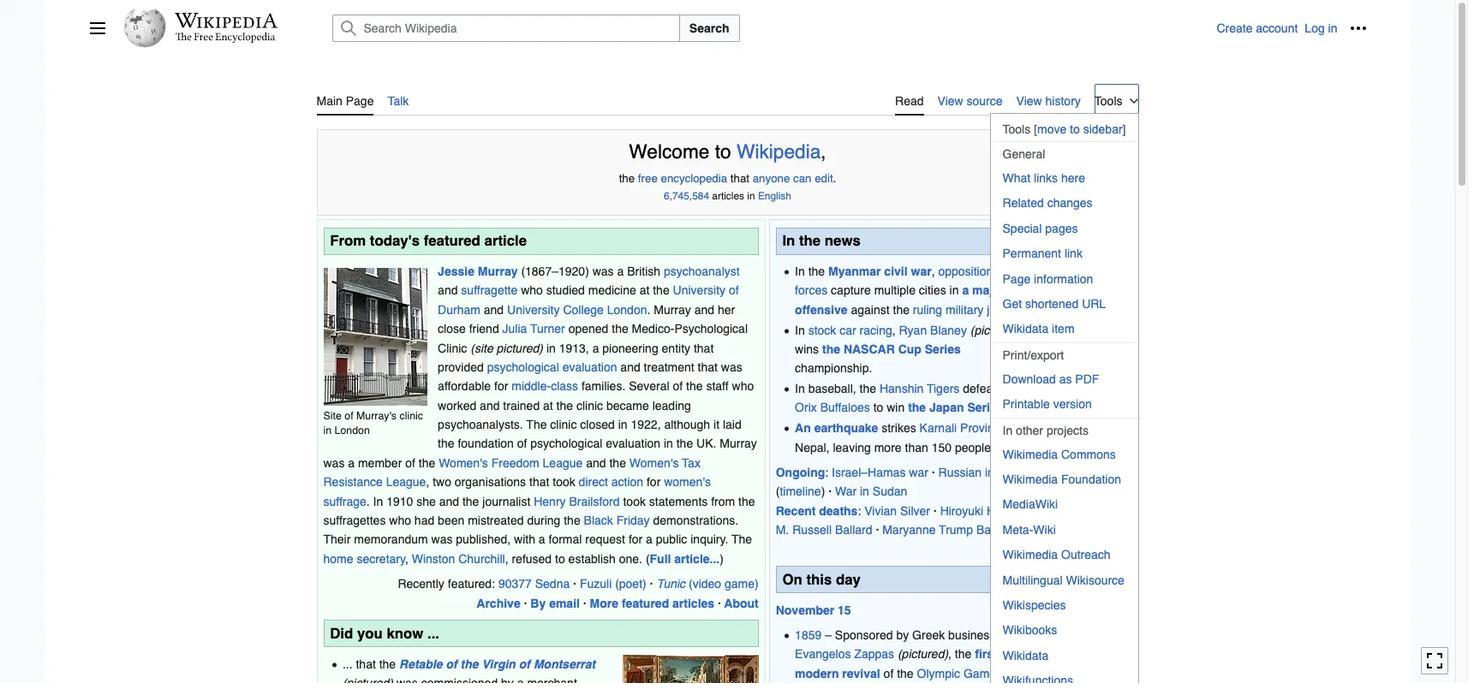 Task type: locate. For each thing, give the bounding box(es) containing it.
a down opposition
[[962, 284, 969, 298]]

and up psychoanalysts.
[[480, 399, 500, 413]]

a
[[617, 265, 624, 278], [962, 284, 969, 298], [592, 341, 599, 355], [348, 456, 355, 470], [539, 533, 545, 547], [646, 533, 653, 547]]

. up suffragettes
[[366, 495, 370, 509]]

and inside jessie murray (1867–1920) was a british psychoanalyst and suffragette who studied medicine at the
[[438, 284, 458, 298]]

0 vertical spatial league
[[543, 456, 583, 470]]

worked
[[438, 399, 476, 413]]

page right main at the left
[[346, 94, 374, 108]]

1 vertical spatial featured
[[622, 597, 669, 610]]

1 vertical spatial at
[[543, 399, 553, 413]]

london down the site
[[335, 424, 370, 437]]

0 vertical spatial who
[[521, 284, 543, 298]]

to
[[1070, 123, 1080, 136], [715, 141, 731, 163], [873, 401, 883, 415], [555, 552, 565, 566]]

fullscreen image
[[1426, 653, 1443, 670]]

...
[[343, 658, 353, 671]]

articles down "(video" at the left
[[672, 597, 714, 610]]

foundation
[[1061, 473, 1121, 487]]

studied
[[546, 284, 585, 298]]

free link
[[638, 173, 658, 185]]

1 vertical spatial article
[[1097, 543, 1132, 556]]

series down defeat
[[967, 401, 1003, 415]]

ryan up in other projects
[[1027, 405, 1052, 418]]

1 horizontal spatial for
[[629, 533, 643, 547]]

0 horizontal spatial for
[[494, 380, 508, 393]]

main content containing welcome to
[[310, 77, 1146, 684]]

, inside in stock car racing , ryan blaney (pictured) wins the nascar cup series championship. in baseball, the hanshin tigers defeat the orix buffaloes to win the japan series .
[[892, 323, 896, 337]]

uk.
[[696, 437, 716, 451]]

0 horizontal spatial series
[[925, 343, 961, 356]]

(pictured) inside in stock car racing , ryan blaney (pictured) wins the nascar cup series championship. in baseball, the hanshin tigers defeat the orix buffaloes to win the japan series .
[[970, 323, 1021, 337]]

1 horizontal spatial view
[[1016, 94, 1042, 108]]

2 vertical spatial took
[[795, 667, 1028, 684]]

the free encyclopedia that anyone can edit . 6,745,584 articles in english
[[619, 173, 836, 202]]

of up the freedom
[[517, 437, 527, 451]]

0 vertical spatial articles
[[712, 190, 744, 202]]

hiroyuki
[[940, 504, 984, 518]]

series down the ryan blaney link at the top of the page
[[925, 343, 961, 356]]

in up wins
[[795, 323, 805, 337]]

a up resistance
[[348, 456, 355, 470]]

championship.
[[795, 362, 872, 375]]

an
[[1079, 543, 1093, 556]]

ryan up cup
[[899, 323, 927, 337]]

in left the english
[[747, 190, 755, 202]]

the right inquiry.
[[732, 533, 752, 547]]

1 horizontal spatial took
[[623, 495, 646, 509]]

strikes
[[882, 422, 916, 435]]

1 vertical spatial london
[[335, 424, 370, 437]]

was up medicine
[[592, 265, 614, 278]]

murray inside . murray and her close friend
[[654, 303, 691, 317]]

wikipedia
[[737, 141, 821, 163]]

2 wikimedia from the top
[[1003, 473, 1058, 487]]

0 vertical spatial wikimedia
[[1003, 448, 1058, 461]]

in inside the free encyclopedia that anyone can edit . 6,745,584 articles in english
[[747, 190, 755, 202]]

took up 'henry brailsford' link
[[553, 476, 575, 489]]

0 horizontal spatial took
[[553, 476, 575, 489]]

psychological down pictured)
[[487, 361, 559, 374]]

0 vertical spatial tools
[[1095, 94, 1123, 108]]

stock car racing link
[[808, 323, 892, 337]]

murray up suffragette
[[478, 265, 518, 278]]

to up the free encyclopedia that anyone can edit . 6,745,584 articles in english
[[715, 141, 731, 163]]

to inside in stock car racing , ryan blaney (pictured) wins the nascar cup series championship. in baseball, the hanshin tigers defeat the orix buffaloes to win the japan series .
[[873, 401, 883, 415]]

tools up "sidebar"
[[1095, 94, 1123, 108]]

from
[[711, 495, 735, 509]]

and down jessie
[[438, 284, 458, 298]]

women's inside women's tax resistance league
[[629, 456, 679, 470]]

was up resistance
[[323, 456, 345, 470]]

war up cities
[[911, 265, 932, 278]]

university inside university of durham
[[673, 284, 726, 298]]

murray for jessie
[[478, 265, 518, 278]]

0 vertical spatial blaney
[[930, 323, 967, 337]]

150
[[932, 441, 952, 455]]

2 horizontal spatial took
[[795, 667, 1028, 684]]

clinic right murray's
[[400, 409, 423, 422]]

0 horizontal spatial women's
[[439, 456, 488, 470]]

. inside the free encyclopedia that anyone can edit . 6,745,584 articles in english
[[833, 173, 836, 185]]

,
[[821, 141, 826, 163], [932, 265, 935, 278], [892, 323, 896, 337], [1007, 422, 1010, 435], [426, 476, 429, 489], [406, 552, 408, 566], [505, 552, 508, 566], [948, 648, 952, 662]]

clinic up the "closed"
[[576, 399, 603, 413]]

view inside view source link
[[938, 94, 963, 108]]

in down the english
[[782, 232, 795, 249]]

friday
[[616, 514, 650, 528]]

1 horizontal spatial murray
[[654, 303, 691, 317]]

view left history
[[1016, 94, 1042, 108]]

university up julia turner link
[[507, 303, 560, 317]]

90377 sedna link
[[498, 578, 570, 591]]

karnali province link
[[920, 422, 1007, 435]]

1 horizontal spatial article
[[1097, 543, 1132, 556]]

. up medico-
[[647, 303, 650, 317]]

that inside the free encyclopedia that anyone can edit . 6,745,584 articles in english
[[731, 173, 750, 185]]

special pages link
[[991, 217, 1138, 241]]

articles inside the free encyclopedia that anyone can edit . 6,745,584 articles in english
[[712, 190, 744, 202]]

1 horizontal spatial series
[[967, 401, 1003, 415]]

2 wikidata from the top
[[1003, 649, 1049, 663]]

blaney up projects
[[1055, 405, 1088, 418]]

, up cities
[[932, 265, 935, 278]]

1 horizontal spatial the
[[732, 533, 752, 547]]

0 horizontal spatial ryan
[[899, 323, 927, 337]]

0 horizontal spatial university
[[507, 303, 560, 317]]

the inside demonstrations. their memorandum was published, with a formal request for a public inquiry. the home secretary , winston churchill , refused to establish one. ( full article... )
[[732, 533, 752, 547]]

article right an
[[1097, 543, 1132, 556]]

1 vertical spatial war
[[909, 466, 928, 480]]

war down than
[[909, 466, 928, 480]]

of down the zappas
[[884, 667, 894, 681]]

1 horizontal spatial tools
[[1095, 94, 1123, 108]]

1 horizontal spatial page
[[1003, 272, 1031, 286]]

(pictured) inside 1859 – sponsored by greek businessman evangelos zappas (pictured) , the
[[898, 648, 948, 662]]

0 horizontal spatial league
[[386, 476, 426, 489]]

the down trained
[[526, 418, 547, 432]]

3 wikimedia from the top
[[1003, 548, 1058, 562]]

wikimedia up mediawiki
[[1003, 473, 1058, 487]]

0 horizontal spatial view
[[938, 94, 963, 108]]

2 vertical spatial for
[[629, 533, 643, 547]]

2 vertical spatial murray
[[720, 437, 757, 451]]

2 women's from the left
[[629, 456, 679, 470]]

hosoda
[[987, 504, 1028, 518]]

that
[[731, 173, 750, 185], [694, 341, 714, 355], [698, 361, 718, 374], [529, 476, 549, 489], [356, 658, 376, 671]]

0 vertical spatial for
[[494, 380, 508, 393]]

1 wikidata from the top
[[1003, 322, 1049, 336]]

0 horizontal spatial tools
[[1003, 123, 1031, 136]]

who inside families. several of the staff who worked and trained at the clinic became leading psychoanalysts. the clinic closed in 1922, although it laid the foundation of psychological evaluation in the uk. murray was a member of the
[[732, 380, 754, 393]]

in up dead.
[[1003, 424, 1013, 437]]

site of murray's clinic in london image
[[323, 268, 427, 406]]

anyone
[[753, 173, 790, 185]]

email
[[549, 597, 580, 610]]

1 vertical spatial wikimedia
[[1003, 473, 1058, 487]]

0 vertical spatial evaluation
[[562, 361, 617, 374]]

meta-wiki
[[1003, 523, 1056, 537]]

bob white link
[[1015, 524, 1070, 537]]

blaney inside in stock car racing , ryan blaney (pictured) wins the nascar cup series championship. in baseball, the hanshin tigers defeat the orix buffaloes to win the japan series .
[[930, 323, 967, 337]]

1 vertical spatial took
[[623, 495, 646, 509]]

wikisource
[[1066, 574, 1125, 587]]

tax
[[682, 456, 701, 470]]

of right the site
[[345, 409, 353, 422]]

murray inside jessie murray (1867–1920) was a british psychoanalyst and suffragette who studied medicine at the
[[478, 265, 518, 278]]

and up psychological at the top of the page
[[694, 303, 714, 317]]

murray down laid
[[720, 437, 757, 451]]

: down nepal,
[[825, 466, 828, 480]]

women's up action
[[629, 456, 679, 470]]

john nuttall m. russell ballard
[[776, 504, 1102, 537]]

, nepal, leaving more than 150 people dead.
[[795, 422, 1024, 455]]

0 horizontal spatial :
[[825, 466, 828, 480]]

in inside in 1913, a pioneering entity that provided
[[546, 341, 556, 355]]

1 vertical spatial blaney
[[1055, 405, 1088, 418]]

1 wikimedia from the top
[[1003, 448, 1058, 461]]

virgin
[[482, 658, 516, 671]]

, down memorandum
[[406, 552, 408, 566]]

that down psychological at the top of the page
[[694, 341, 714, 355]]

women's suffrage link
[[323, 476, 711, 509]]

recently featured:
[[398, 578, 498, 591]]

1 vertical spatial evaluation
[[606, 437, 660, 451]]

: up the ballard
[[858, 504, 861, 518]]

2 horizontal spatial who
[[732, 380, 754, 393]]

was inside "and treatment that was affordable for"
[[721, 361, 742, 374]]

–
[[825, 629, 832, 642]]

was
[[592, 265, 614, 278], [721, 361, 742, 374], [323, 456, 345, 470], [431, 533, 453, 547]]

0 vertical spatial wikidata
[[1003, 322, 1049, 336]]

0 vertical spatial :
[[825, 466, 828, 480]]

0 horizontal spatial london
[[335, 424, 370, 437]]

the free encyclopedia image
[[176, 33, 276, 44]]

wikidata link
[[991, 644, 1138, 668]]

0 horizontal spatial murray
[[478, 265, 518, 278]]

0 vertical spatial series
[[925, 343, 961, 356]]

murray up medico-
[[654, 303, 691, 317]]

was inside jessie murray (1867–1920) was a british psychoanalyst and suffragette who studied medicine at the
[[592, 265, 614, 278]]

in right log
[[1328, 21, 1338, 35]]

in up forces
[[795, 265, 805, 278]]

0 vertical spatial london
[[607, 303, 647, 317]]

featured up jessie
[[424, 232, 480, 249]]

1 vertical spatial for
[[647, 476, 661, 489]]

1 vertical spatial articles
[[672, 597, 714, 610]]

1 vertical spatial who
[[732, 380, 754, 393]]

the inside the free encyclopedia that anyone can edit . 6,745,584 articles in english
[[619, 173, 635, 185]]

blaney down the ruling military junta link in the top of the page
[[930, 323, 967, 337]]

1 vertical spatial the
[[732, 533, 752, 547]]

war
[[911, 265, 932, 278], [909, 466, 928, 480]]

, left two
[[426, 476, 429, 489]]

russian
[[938, 466, 982, 480]]

women's
[[439, 456, 488, 470], [629, 456, 679, 470]]

public
[[656, 533, 687, 547]]

0 vertical spatial university
[[673, 284, 726, 298]]

a down "opened"
[[592, 341, 599, 355]]

0 vertical spatial murray
[[478, 265, 518, 278]]

, up of the olympic games
[[948, 648, 952, 662]]

for up trained
[[494, 380, 508, 393]]

opened
[[568, 322, 608, 336]]

1 vertical spatial :
[[858, 504, 861, 518]]

1 horizontal spatial featured
[[622, 597, 669, 610]]

2 horizontal spatial murray
[[720, 437, 757, 451]]

who inside took statements from the suffragettes who had been mistreated during the
[[389, 514, 411, 528]]

who down (1867–1920)
[[521, 284, 543, 298]]

women's tax resistance league link
[[323, 456, 701, 489]]

main content
[[310, 77, 1146, 684]]

that up the staff
[[698, 361, 718, 374]]

defeat
[[963, 382, 996, 396]]

member
[[358, 456, 402, 470]]

1 vertical spatial (pictured)
[[898, 648, 948, 662]]

that down welcome to wikipedia ,
[[731, 173, 750, 185]]

featured
[[424, 232, 480, 249], [622, 597, 669, 610]]

2 vertical spatial who
[[389, 514, 411, 528]]

0 horizontal spatial page
[[346, 94, 374, 108]]

0 horizontal spatial the
[[526, 418, 547, 432]]

1 horizontal spatial blaney
[[1055, 405, 1088, 418]]

0 vertical spatial took
[[553, 476, 575, 489]]

1 vertical spatial wikidata
[[1003, 649, 1049, 663]]

1 vertical spatial league
[[386, 476, 426, 489]]

wikimedia for wikimedia foundation
[[1003, 473, 1058, 487]]

for right action
[[647, 476, 661, 489]]

1 vertical spatial series
[[967, 401, 1003, 415]]

ruling military junta link
[[913, 303, 1013, 317]]

retable of the virgin of montserrat by bartolomé bermejo image
[[622, 655, 759, 684]]

. right can
[[833, 173, 836, 185]]

0 vertical spatial psychological
[[487, 361, 559, 374]]

0 vertical spatial ryan
[[899, 323, 927, 337]]

for inside "and treatment that was affordable for"
[[494, 380, 508, 393]]

2 vertical spatial wikimedia
[[1003, 548, 1058, 562]]

view left source
[[938, 94, 963, 108]]

create account log in
[[1217, 21, 1338, 35]]

. inside in stock car racing , ryan blaney (pictured) wins the nascar cup series championship. in baseball, the hanshin tigers defeat the orix buffaloes to win the japan series .
[[1003, 401, 1007, 415]]

log in and more options image
[[1350, 20, 1367, 37]]

was up the staff
[[721, 361, 742, 374]]

formal
[[549, 533, 582, 547]]

article
[[484, 232, 527, 249], [1097, 543, 1132, 556]]

account
[[1256, 21, 1298, 35]]

evaluation up families.
[[562, 361, 617, 374]]

in up 'psychological evaluation' link on the bottom left of the page
[[546, 341, 556, 355]]

and treatment that was affordable for
[[438, 361, 742, 393]]

took inside took statements from the suffragettes who had been mistreated during the
[[623, 495, 646, 509]]

tools for tools
[[1095, 94, 1123, 108]]

university down psychoanalyst
[[673, 284, 726, 298]]

article up jessie murray link
[[484, 232, 527, 249]]

1922,
[[631, 418, 661, 432]]

murray for .
[[654, 303, 691, 317]]

tools
[[1095, 94, 1123, 108], [1003, 123, 1031, 136]]

of right virgin
[[519, 658, 530, 671]]

0 horizontal spatial at
[[543, 399, 553, 413]]

site of murray's clinic in london
[[323, 409, 423, 437]]

edit
[[815, 173, 833, 185]]

1 vertical spatial psychological
[[530, 437, 602, 451]]

1 horizontal spatial ryan
[[1027, 405, 1052, 418]]

wikidata up print/export
[[1003, 322, 1049, 336]]

psychological down the "closed"
[[530, 437, 602, 451]]

what
[[1003, 171, 1031, 185]]

wikibooks
[[1003, 624, 1057, 638]]

trump
[[939, 524, 973, 537]]

view inside view history link
[[1016, 94, 1042, 108]]

julia turner link
[[502, 322, 565, 336]]

2 view from the left
[[1016, 94, 1042, 108]]

0 vertical spatial featured
[[424, 232, 480, 249]]

pages
[[1045, 222, 1078, 235]]

menu image
[[89, 20, 106, 37]]

0 vertical spatial at
[[640, 284, 650, 298]]

(pictured) down junta
[[970, 323, 1021, 337]]

featured down (poet) at the bottom left
[[622, 597, 669, 610]]

(pictured) down greek
[[898, 648, 948, 662]]

read
[[895, 94, 924, 108]]

although
[[664, 418, 710, 432]]

black
[[584, 514, 613, 528]]

1 horizontal spatial league
[[543, 456, 583, 470]]

a inside jessie murray (1867–1920) was a british psychoanalyst and suffragette who studied medicine at the
[[617, 265, 624, 278]]

main
[[317, 94, 343, 108]]

0 vertical spatial the
[[526, 418, 547, 432]]

1 horizontal spatial women's
[[629, 456, 679, 470]]

0 vertical spatial (pictured)
[[970, 323, 1021, 337]]

, up dead.
[[1007, 422, 1010, 435]]

silver
[[900, 504, 930, 518]]

articles down encyclopedia
[[712, 190, 744, 202]]

an earthquake link
[[795, 422, 878, 435]]

evaluation down 1922,
[[606, 437, 660, 451]]

1 horizontal spatial who
[[521, 284, 543, 298]]

and down pioneering on the left of page
[[620, 361, 640, 374]]

laid
[[723, 418, 742, 432]]

0 horizontal spatial blaney
[[930, 323, 967, 337]]

statements
[[649, 495, 708, 509]]

and inside "and treatment that was affordable for"
[[620, 361, 640, 374]]

1 horizontal spatial at
[[640, 284, 650, 298]]

1 horizontal spatial university
[[673, 284, 726, 298]]

against
[[851, 303, 890, 317]]

, up the nascar cup series link
[[892, 323, 896, 337]]

0 horizontal spatial article
[[484, 232, 527, 249]]

was for (1867–1920)
[[592, 265, 614, 278]]

1 vertical spatial murray
[[654, 303, 691, 317]]

0 vertical spatial article
[[484, 232, 527, 249]]

wikimedia down bob
[[1003, 548, 1058, 562]]

november
[[776, 604, 834, 617]]

middle-class
[[512, 380, 578, 393]]

british
[[627, 265, 660, 278]]

of inside site of murray's clinic in london
[[345, 409, 353, 422]]

1 women's from the left
[[439, 456, 488, 470]]

wikimedia down other
[[1003, 448, 1058, 461]]

the inside opened the medico-psychological clinic
[[612, 322, 629, 336]]

was inside demonstrations. their memorandum was published, with a formal request for a public inquiry. the home secretary , winston churchill , refused to establish one. ( full article... )
[[431, 533, 453, 547]]

0 horizontal spatial who
[[389, 514, 411, 528]]

1 horizontal spatial london
[[607, 303, 647, 317]]

read link
[[895, 84, 924, 116]]

a inside a major offensive
[[962, 284, 969, 298]]

winston churchill link
[[412, 552, 505, 566]]

the nascar cup series link
[[822, 343, 961, 356]]

who
[[521, 284, 543, 298], [732, 380, 754, 393], [389, 514, 411, 528]]

other
[[1016, 424, 1043, 437]]

get shortened url
[[1003, 297, 1106, 311]]

tools up the general
[[1003, 123, 1031, 136]]

of inside university of durham
[[729, 284, 739, 298]]

took down 1859 – sponsored by greek businessman evangelos zappas (pictured) , the
[[795, 667, 1028, 684]]

full article...
[[650, 552, 720, 566]]

to down the formal
[[555, 552, 565, 566]]

for down the friday
[[629, 533, 643, 547]]

a up medicine
[[617, 265, 624, 278]]

series
[[925, 343, 961, 356], [967, 401, 1003, 415]]

1 view from the left
[[938, 94, 963, 108]]

to left the win
[[873, 401, 883, 415]]

who inside jessie murray (1867–1920) was a british psychoanalyst and suffragette who studied medicine at the
[[521, 284, 543, 298]]

league up , two organisations that took direct action for
[[543, 456, 583, 470]]

who down 1910
[[389, 514, 411, 528]]

journalist
[[483, 495, 531, 509]]

1 vertical spatial tools
[[1003, 123, 1031, 136]]

0 horizontal spatial (pictured)
[[898, 648, 948, 662]]

psychoanalyst link
[[664, 265, 740, 278]]

maryanne trump barry
[[882, 524, 1005, 537]]

today's
[[370, 232, 420, 249]]

1 horizontal spatial (pictured)
[[970, 323, 1021, 337]]

who right the staff
[[732, 380, 754, 393]]

was for that
[[721, 361, 742, 374]]

cities
[[919, 284, 946, 298]]



Task type: describe. For each thing, give the bounding box(es) containing it.
related changes
[[1003, 197, 1093, 210]]

source
[[967, 94, 1003, 108]]

myanmar
[[828, 265, 881, 278]]

(site pictured)
[[470, 341, 543, 355]]

bob white
[[1015, 524, 1070, 537]]

in the myanmar civil war ,
[[795, 265, 938, 278]]

tunic (video game)
[[656, 578, 759, 591]]

their
[[323, 533, 351, 547]]

fuzuli (poet) link
[[580, 578, 646, 591]]

fuzuli (poet)
[[580, 578, 646, 591]]

wiki
[[1033, 523, 1056, 537]]

fuzuli
[[580, 578, 612, 591]]

cup
[[898, 343, 922, 356]]

wikidata for wikidata item
[[1003, 322, 1049, 336]]

who for several
[[732, 380, 754, 393]]

1910
[[386, 495, 413, 509]]

a up (
[[646, 533, 653, 547]]

entity
[[662, 341, 690, 355]]

meta-
[[1003, 523, 1033, 537]]

recent deaths link
[[776, 504, 858, 518]]

english link
[[758, 190, 791, 202]]

clinic left the "closed"
[[550, 418, 577, 432]]

women's for freedom
[[439, 456, 488, 470]]

one.
[[619, 552, 642, 566]]

durham
[[438, 303, 480, 317]]

in down "although"
[[664, 437, 673, 451]]

wikipedia image
[[174, 13, 277, 28]]

invasion
[[985, 466, 1029, 480]]

view for view source
[[938, 94, 963, 108]]

establish
[[568, 552, 616, 566]]

racing
[[860, 323, 892, 337]]

Search search field
[[311, 15, 1217, 42]]

that right ...
[[356, 658, 376, 671]]

treatment
[[644, 361, 694, 374]]

ryan blaney link
[[899, 323, 967, 337]]

myanmar civil war link
[[828, 265, 932, 278]]

pioneering
[[602, 341, 658, 355]]

ukraine
[[1046, 466, 1087, 480]]

was inside families. several of the staff who worked and trained at the clinic became leading psychoanalysts. the clinic closed in 1922, although it laid the foundation of psychological evaluation in the uk. murray was a member of the
[[323, 456, 345, 470]]

that inside "and treatment that was affordable for"
[[698, 361, 718, 374]]

retable
[[399, 658, 443, 671]]

staff
[[706, 380, 729, 393]]

military
[[946, 303, 984, 317]]

in inside site of murray's clinic in london
[[323, 424, 332, 437]]

during
[[527, 514, 560, 528]]

in for in other projects
[[1003, 424, 1013, 437]]

1 horizontal spatial :
[[858, 504, 861, 518]]

deaths
[[819, 504, 858, 518]]

wikimedia for wikimedia commons
[[1003, 448, 1058, 461]]

multilingual wikisource link
[[991, 568, 1138, 592]]

jessie murray link
[[438, 265, 518, 278]]

of right "member"
[[405, 456, 415, 470]]

henry
[[534, 495, 566, 509]]

in for in the myanmar civil war ,
[[795, 265, 805, 278]]

opened the medico-psychological clinic
[[438, 322, 748, 355]]

karnali
[[920, 422, 957, 435]]

for inside demonstrations. their memorandum was published, with a formal request for a public inquiry. the home secretary , winston churchill , refused to establish one. ( full article... )
[[629, 533, 643, 547]]

english
[[758, 190, 791, 202]]

wikimedia foundation
[[1003, 473, 1121, 487]]

henry brailsford link
[[534, 495, 620, 509]]

6,745,584 link
[[664, 190, 709, 202]]

zappas
[[854, 648, 894, 662]]

view history
[[1016, 94, 1081, 108]]

clinic inside site of murray's clinic in london
[[400, 409, 423, 422]]

what links here
[[1003, 171, 1085, 185]]

and university college london
[[480, 303, 647, 317]]

an
[[795, 422, 811, 435]]

0 vertical spatial war
[[911, 265, 932, 278]]

in down became
[[618, 418, 628, 432]]

personal tools navigation
[[1217, 15, 1372, 42]]

1 vertical spatial page
[[1003, 272, 1031, 286]]

, inside 1859 – sponsored by greek businessman evangelos zappas (pictured) , the
[[948, 648, 952, 662]]

, left refused at the bottom left
[[505, 552, 508, 566]]

a inside in 1913, a pioneering entity that provided
[[592, 341, 599, 355]]

wikipedia link
[[737, 141, 821, 163]]

middle-class link
[[512, 380, 578, 393]]

. inside . murray and her close friend
[[647, 303, 650, 317]]

request
[[585, 533, 625, 547]]

against the ruling military junta .
[[848, 303, 1016, 317]]

, inside , nepal, leaving more than 150 people dead.
[[1007, 422, 1010, 435]]

wikimedia outreach link
[[991, 543, 1138, 567]]

featured:
[[448, 578, 495, 591]]

move to sidebar button
[[1034, 123, 1126, 136]]

by
[[531, 597, 546, 610]]

wikidata for wikidata
[[1003, 649, 1049, 663]]

mediawiki link
[[991, 493, 1138, 517]]

(video
[[689, 578, 721, 591]]

who for statements
[[389, 514, 411, 528]]

psychological inside families. several of the staff who worked and trained at the clinic became leading psychoanalysts. the clinic closed in 1922, although it laid the foundation of psychological evaluation in the uk. murray was a member of the
[[530, 437, 602, 451]]

of right retable
[[446, 658, 457, 671]]

the inside families. several of the staff who worked and trained at the clinic became leading psychoanalysts. the clinic closed in 1922, although it laid the foundation of psychological evaluation in the uk. murray was a member of the
[[526, 418, 547, 432]]

in left 1910
[[373, 495, 383, 509]]

murray inside families. several of the staff who worked and trained at the clinic became leading psychoanalysts. the clinic closed in 1922, although it laid the foundation of psychological evaluation in the uk. murray was a member of the
[[720, 437, 757, 451]]

that inside in 1913, a pioneering entity that provided
[[694, 341, 714, 355]]

to inside demonstrations. their memorandum was published, with a formal request for a public inquiry. the home secretary , winston churchill , refused to establish one. ( full article... )
[[555, 552, 565, 566]]

orix
[[795, 401, 817, 415]]

london inside site of murray's clinic in london
[[335, 424, 370, 437]]

in for in stock car racing , ryan blaney (pictured) wins the nascar cup series championship. in baseball, the hanshin tigers defeat the orix buffaloes to win the japan series .
[[795, 323, 805, 337]]

in inside personal tools navigation
[[1328, 21, 1338, 35]]

at inside jessie murray (1867–1920) was a british psychoanalyst and suffragette who studied medicine at the
[[640, 284, 650, 298]]

action
[[611, 476, 643, 489]]

2 horizontal spatial for
[[647, 476, 661, 489]]

the inside 1859 – sponsored by greek businessman evangelos zappas (pictured) , the
[[955, 648, 972, 662]]

and down suffragette link at top
[[484, 303, 504, 317]]

in right "war" at bottom right
[[860, 485, 869, 499]]

)
[[720, 552, 724, 566]]

of inside russian invasion of ukraine timeline
[[1032, 466, 1042, 480]]

1 vertical spatial university
[[507, 303, 560, 317]]

john nuttall link
[[1038, 504, 1102, 518]]

evaluation inside families. several of the staff who worked and trained at the clinic became leading psychoanalysts. the clinic closed in 1922, although it laid the foundation of psychological evaluation in the uk. murray was a member of the
[[606, 437, 660, 451]]

close
[[438, 322, 466, 336]]

women's tax resistance league
[[323, 456, 701, 489]]

main page
[[317, 94, 374, 108]]

was for memorandum
[[431, 533, 453, 547]]

dead.
[[994, 441, 1024, 455]]

to right move
[[1070, 123, 1080, 136]]

a right with
[[539, 533, 545, 547]]

ryan inside in stock car racing , ryan blaney (pictured) wins the nascar cup series championship. in baseball, the hanshin tigers defeat the orix buffaloes to win the japan series .
[[899, 323, 927, 337]]

evangelos zappas image
[[1038, 626, 1132, 684]]

published,
[[456, 533, 511, 547]]

and inside families. several of the staff who worked and trained at the clinic became leading psychoanalysts. the clinic closed in 1922, although it laid the foundation of psychological evaluation in the uk. murray was a member of the
[[480, 399, 500, 413]]

ongoing
[[776, 466, 825, 480]]

1 vertical spatial ryan
[[1027, 405, 1052, 418]]

and up been
[[439, 495, 459, 509]]

took for took
[[795, 667, 1028, 684]]

turner
[[530, 322, 565, 336]]

and inside . murray and her close friend
[[694, 303, 714, 317]]

view for view history
[[1016, 94, 1042, 108]]

tools for tools move to sidebar
[[1003, 123, 1031, 136]]

than
[[905, 441, 928, 455]]

game)
[[725, 578, 759, 591]]

businessman
[[948, 629, 1019, 642]]

ryan blaney in may 2023 image
[[1027, 264, 1132, 402]]

tigers
[[927, 382, 960, 396]]

15
[[838, 604, 851, 617]]

vivian silver
[[864, 504, 930, 518]]

psychological evaluation link
[[487, 361, 617, 374]]

opposition forces
[[795, 265, 993, 298]]

win
[[887, 401, 905, 415]]

took for took statements from the suffragettes who had been mistreated during the
[[623, 495, 646, 509]]

on this day
[[782, 571, 861, 588]]

(
[[646, 552, 650, 566]]

women's for tax
[[629, 456, 679, 470]]

league inside women's tax resistance league
[[386, 476, 426, 489]]

ongoing link
[[776, 466, 825, 480]]

. up wikidata item
[[1013, 303, 1016, 317]]

of up 'leading'
[[673, 380, 683, 393]]

page information link
[[991, 267, 1138, 291]]

secretary
[[357, 552, 406, 566]]

a major offensive link
[[795, 284, 1005, 317]]

wikimedia for wikimedia outreach
[[1003, 548, 1058, 562]]

she
[[416, 495, 436, 509]]

, up edit
[[821, 141, 826, 163]]

free
[[638, 173, 658, 185]]

Search Wikipedia search field
[[332, 15, 680, 42]]

more
[[874, 441, 902, 455]]

anyone can edit link
[[753, 173, 833, 185]]

full article... link
[[650, 552, 720, 566]]

in up the ruling military junta link in the top of the page
[[950, 284, 959, 298]]

nominate an article
[[1021, 543, 1132, 556]]

0 vertical spatial page
[[346, 94, 374, 108]]

the inside jessie murray (1867–1920) was a british psychoanalyst and suffragette who studied medicine at the
[[653, 284, 670, 298]]

in for in the news
[[782, 232, 795, 249]]

that down women's freedom league and the
[[529, 476, 549, 489]]

timeline link
[[780, 485, 821, 499]]

and up direct
[[586, 456, 606, 470]]

the japan series link
[[908, 401, 1003, 415]]

printable version link
[[991, 392, 1138, 416]]

in up orix
[[795, 382, 805, 396]]

0 horizontal spatial featured
[[424, 232, 480, 249]]

a inside families. several of the staff who worked and trained at the clinic became leading psychoanalysts. the clinic closed in 1922, although it laid the foundation of psychological evaluation in the uk. murray was a member of the
[[348, 456, 355, 470]]

at inside families. several of the staff who worked and trained at the clinic became leading psychoanalysts. the clinic closed in 1922, although it laid the foundation of psychological evaluation in the uk. murray was a member of the
[[543, 399, 553, 413]]



Task type: vqa. For each thing, say whether or not it's contained in the screenshot.
psychoanalyst link
yes



